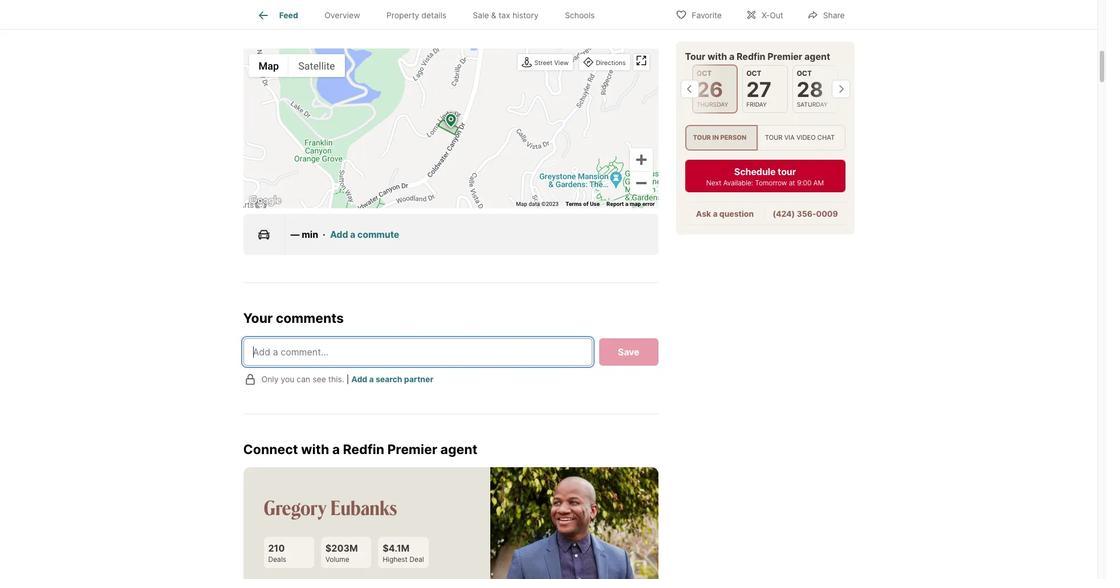 Task type: locate. For each thing, give the bounding box(es) containing it.
1 vertical spatial redfin
[[737, 50, 766, 62]]

error
[[643, 201, 655, 207]]

tomorrow
[[755, 178, 787, 187]]

checked:
[[273, 10, 313, 22]]

1 vertical spatial with
[[301, 441, 329, 457]]

0 horizontal spatial agent
[[441, 441, 478, 457]]

0 vertical spatial with
[[708, 50, 728, 62]]

None button
[[692, 64, 738, 113], [743, 64, 789, 113], [793, 64, 839, 113], [692, 64, 738, 113], [743, 64, 789, 113], [793, 64, 839, 113]]

tour via video chat
[[765, 133, 835, 141]]

question
[[720, 208, 754, 218]]

27
[[747, 76, 772, 102]]

with up the oct 26 thursday
[[708, 50, 728, 62]]

favorite button
[[666, 3, 732, 26]]

map for map
[[259, 60, 279, 72]]

add right '|'
[[352, 374, 368, 384]]

sale & tax history
[[473, 10, 539, 20]]

0 vertical spatial map
[[259, 60, 279, 72]]

0 vertical spatial at
[[418, 10, 426, 22]]

oct for 26
[[697, 68, 712, 77]]

in
[[713, 133, 719, 141]]

1 horizontal spatial map
[[516, 201, 528, 207]]

26
[[697, 76, 724, 102]]

redfin for connect with a redfin premier agent
[[343, 441, 385, 457]]

feed
[[279, 10, 298, 20]]

ask a question
[[696, 208, 754, 218]]

satellite
[[298, 60, 335, 72]]

x-out
[[762, 10, 784, 20]]

you
[[281, 374, 295, 384]]

thursday
[[697, 100, 729, 108]]

oct down tour with a redfin premier agent
[[747, 68, 762, 77]]

redfin
[[243, 10, 271, 22], [737, 50, 766, 62], [343, 441, 385, 457]]

0 horizontal spatial map
[[259, 60, 279, 72]]

0 vertical spatial agent
[[805, 50, 831, 62]]

2 horizontal spatial redfin
[[737, 50, 766, 62]]

add a commute button
[[330, 228, 399, 241]]

chat
[[818, 133, 835, 141]]

commute
[[358, 229, 399, 240]]

overview tab
[[311, 2, 374, 29]]

oct inside oct 27 friday
[[747, 68, 762, 77]]

eubanks
[[331, 494, 397, 520]]

1 vertical spatial agent
[[441, 441, 478, 457]]

1 horizontal spatial at
[[789, 178, 796, 187]]

0 horizontal spatial add
[[330, 229, 348, 240]]

map for map data ©2023
[[516, 201, 528, 207]]

oct up previous icon
[[697, 68, 712, 77]]

2 horizontal spatial oct
[[797, 68, 812, 77]]

3 oct from the left
[[797, 68, 812, 77]]

tab list
[[243, 0, 617, 29]]

0 vertical spatial redfin
[[243, 10, 271, 22]]

schools tab
[[552, 2, 608, 29]]

1 vertical spatial add
[[352, 374, 368, 384]]

map inside 'popup button'
[[259, 60, 279, 72]]

(424) 356-0009
[[773, 208, 838, 218]]

premier for connect with a redfin premier agent
[[388, 441, 438, 457]]

tax
[[499, 10, 511, 20]]

tour in person
[[693, 133, 747, 141]]

friday
[[747, 100, 767, 108]]

·
[[323, 229, 326, 240]]

oct up saturday
[[797, 68, 812, 77]]

oct inside the oct 26 thursday
[[697, 68, 712, 77]]

agent for connect with a redfin premier agent
[[441, 441, 478, 457]]

data
[[529, 201, 540, 207]]

menu bar
[[249, 54, 345, 77]]

at
[[418, 10, 426, 22], [789, 178, 796, 187]]

only you can see this.
[[262, 374, 344, 384]]

1 horizontal spatial with
[[708, 50, 728, 62]]

a
[[730, 50, 735, 62], [626, 201, 629, 207], [713, 208, 718, 218], [350, 229, 356, 240], [369, 374, 374, 384], [332, 441, 340, 457]]

1 horizontal spatial agent
[[805, 50, 831, 62]]

1 horizontal spatial premier
[[768, 50, 803, 62]]

street view
[[535, 59, 569, 67]]

with
[[708, 50, 728, 62], [301, 441, 329, 457]]

0 horizontal spatial premier
[[388, 441, 438, 457]]

0 horizontal spatial redfin
[[243, 10, 271, 22]]

tour up previous icon
[[685, 50, 706, 62]]

map left satellite popup button
[[259, 60, 279, 72]]

agent
[[805, 50, 831, 62], [441, 441, 478, 457]]

tour left 'via'
[[765, 133, 783, 141]]

with for connect
[[301, 441, 329, 457]]

1 horizontal spatial redfin
[[343, 441, 385, 457]]

share
[[824, 10, 845, 20]]

• source: themls
[[467, 10, 547, 22]]

add right ·
[[330, 229, 348, 240]]

previous image
[[681, 79, 699, 98]]

0 horizontal spatial oct
[[697, 68, 712, 77]]

next
[[707, 178, 722, 187]]

210 deals
[[268, 543, 286, 564]]

ask a question link
[[696, 208, 754, 218]]

connect with a redfin premier agent
[[243, 441, 478, 457]]

0 vertical spatial premier
[[768, 50, 803, 62]]

directions button
[[581, 55, 629, 71]]

1 vertical spatial at
[[789, 178, 796, 187]]

Add a comment... text field
[[253, 345, 583, 359]]

2 oct from the left
[[747, 68, 762, 77]]

1 oct from the left
[[697, 68, 712, 77]]

— min · add a commute
[[291, 229, 399, 240]]

0 vertical spatial add
[[330, 229, 348, 240]]

favorite
[[692, 10, 722, 20]]

this.
[[328, 374, 344, 384]]

min
[[302, 229, 318, 240]]

schedule
[[735, 166, 776, 177]]

highest
[[383, 555, 408, 564]]

1 horizontal spatial add
[[352, 374, 368, 384]]

report a map error link
[[607, 201, 655, 207]]

with for tour
[[708, 50, 728, 62]]

tour
[[685, 50, 706, 62], [693, 133, 711, 141], [765, 133, 783, 141]]

oct inside oct 28 saturday
[[797, 68, 812, 77]]

schools
[[565, 10, 595, 20]]

list box
[[685, 125, 846, 150]]

with right connect
[[301, 441, 329, 457]]

tour left the in
[[693, 133, 711, 141]]

at left 9:00
[[789, 178, 796, 187]]

gregory eubanks link
[[264, 494, 397, 520]]

x-out button
[[736, 3, 793, 26]]

save button
[[599, 338, 659, 366]]

0 horizontal spatial with
[[301, 441, 329, 457]]

2023
[[393, 10, 415, 22]]

report
[[607, 201, 624, 207]]

2 vertical spatial redfin
[[343, 441, 385, 457]]

0 horizontal spatial at
[[418, 10, 426, 22]]

your
[[243, 310, 273, 326]]

google image
[[246, 193, 284, 208]]

1 vertical spatial premier
[[388, 441, 438, 457]]

map
[[259, 60, 279, 72], [516, 201, 528, 207]]

23-
[[555, 10, 571, 22]]

map
[[630, 201, 641, 207]]

map left data
[[516, 201, 528, 207]]

just now link
[[315, 10, 353, 22], [315, 10, 353, 22]]

only
[[262, 374, 279, 384]]

oct 26 thursday
[[697, 68, 729, 108]]

1 vertical spatial map
[[516, 201, 528, 207]]

(oct
[[356, 10, 374, 22]]

1 horizontal spatial oct
[[747, 68, 762, 77]]

| add a search partner
[[347, 374, 434, 384]]

at right 2023
[[418, 10, 426, 22]]

street
[[535, 59, 553, 67]]

(424) 356-0009 link
[[773, 208, 838, 218]]



Task type: vqa. For each thing, say whether or not it's contained in the screenshot.
Premier related to Connect with a Redfin Premier agent
yes



Task type: describe. For each thing, give the bounding box(es) containing it.
$203m volume
[[326, 543, 358, 564]]

2:03pm)
[[429, 10, 465, 22]]

gregory eubanks
[[264, 494, 397, 520]]

view
[[555, 59, 569, 67]]

save
[[618, 346, 640, 358]]

sale
[[473, 10, 489, 20]]

just
[[315, 10, 332, 22]]

ask
[[696, 208, 711, 218]]

feed link
[[256, 9, 298, 22]]

next image
[[832, 79, 850, 98]]

356-
[[797, 208, 817, 218]]

terms of use
[[566, 201, 600, 207]]

themls
[[511, 10, 547, 22]]

tour with a redfin premier agent
[[685, 50, 831, 62]]

|
[[347, 374, 349, 384]]

terms of use link
[[566, 201, 600, 207]]

0009
[[817, 208, 838, 218]]

premier for tour with a redfin premier agent
[[768, 50, 803, 62]]

beverly hills redfin agentgregory eubanks image
[[490, 467, 659, 579]]

tab list containing feed
[[243, 0, 617, 29]]

am
[[814, 178, 824, 187]]

redfin for tour with a redfin premier agent
[[737, 50, 766, 62]]

satellite button
[[289, 54, 345, 77]]

menu bar containing map
[[249, 54, 345, 77]]

of
[[584, 201, 589, 207]]

23-323443
[[555, 10, 605, 22]]

list box containing tour in person
[[685, 125, 846, 150]]

partner
[[404, 374, 434, 384]]

property details tab
[[374, 2, 460, 29]]

source:
[[474, 10, 507, 22]]

deals
[[268, 555, 286, 564]]

x-
[[762, 10, 770, 20]]

$4.1m
[[383, 543, 410, 554]]

9:00
[[797, 178, 812, 187]]

at inside schedule tour next available: tomorrow at 9:00 am
[[789, 178, 796, 187]]

details
[[422, 10, 447, 20]]

directions
[[596, 59, 626, 67]]

history
[[513, 10, 539, 20]]

person
[[721, 133, 747, 141]]

connect
[[243, 441, 298, 457]]

via
[[785, 133, 795, 141]]

tour for tour with a redfin premier agent
[[685, 50, 706, 62]]

redfin checked: just now (oct 25, 2023 at 2:03pm)
[[243, 10, 465, 22]]

agent for tour with a redfin premier agent
[[805, 50, 831, 62]]

sale & tax history tab
[[460, 2, 552, 29]]

comments
[[276, 310, 344, 326]]

tour
[[778, 166, 796, 177]]

now
[[334, 10, 353, 22]]

search
[[376, 374, 402, 384]]

210
[[268, 543, 285, 554]]

terms
[[566, 201, 582, 207]]

©2023
[[542, 201, 559, 207]]

•
[[467, 10, 472, 22]]

oct for 27
[[747, 68, 762, 77]]

schedule tour next available: tomorrow at 9:00 am
[[707, 166, 824, 187]]

oct 27 friday
[[747, 68, 772, 108]]

use
[[590, 201, 600, 207]]

tour for tour in person
[[693, 133, 711, 141]]

volume
[[326, 555, 350, 564]]

report a map error
[[607, 201, 655, 207]]

your comments
[[243, 310, 344, 326]]

gregory
[[264, 494, 327, 520]]

property details
[[387, 10, 447, 20]]

28
[[797, 76, 824, 102]]

deal
[[410, 555, 424, 564]]

map region
[[221, 0, 659, 288]]

tour for tour via video chat
[[765, 133, 783, 141]]

available:
[[724, 178, 754, 187]]

add a search partner button
[[352, 374, 434, 384]]

see
[[313, 374, 326, 384]]

property
[[387, 10, 419, 20]]

street view button
[[519, 55, 572, 71]]

video
[[797, 133, 816, 141]]

map button
[[249, 54, 289, 77]]

323443
[[571, 10, 605, 22]]

saturday
[[797, 100, 828, 108]]

&
[[491, 10, 497, 20]]

share button
[[798, 3, 855, 26]]

oct for 28
[[797, 68, 812, 77]]

can
[[297, 374, 310, 384]]



